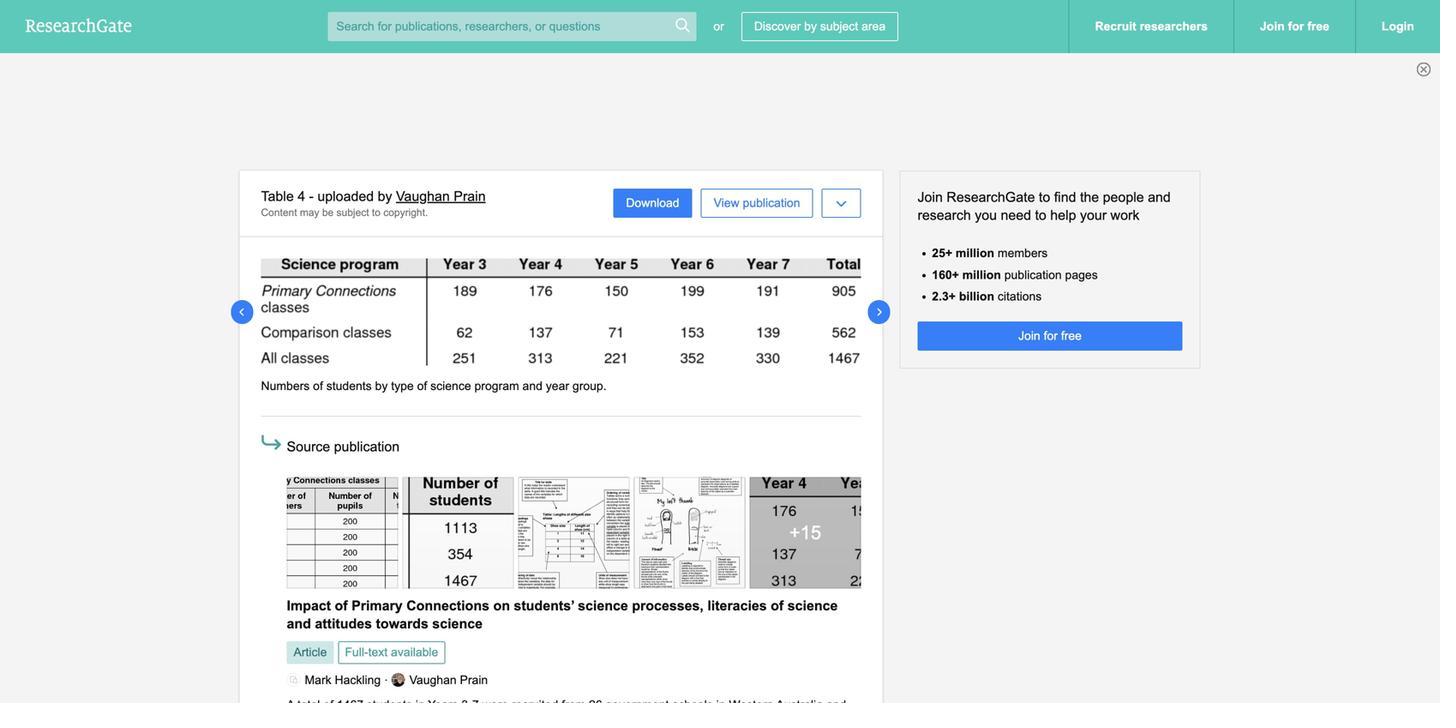 Task type: describe. For each thing, give the bounding box(es) containing it.
science down "connections"
[[432, 616, 483, 631]]

work
[[1111, 207, 1140, 223]]

literacies
[[708, 598, 767, 614]]

processes,
[[632, 598, 704, 614]]

join inside join researchgate to find the people and research you need to help your work
[[918, 189, 943, 205]]

connections
[[407, 598, 490, 614]]

3 size m image from the left
[[680, 533, 700, 554]]

0 vertical spatial for
[[1288, 20, 1304, 33]]

uploaded
[[318, 189, 374, 204]]

vaughan prain image
[[392, 673, 405, 687]]

login link
[[1356, 0, 1440, 53]]

0 horizontal spatial size m image
[[259, 429, 284, 455]]

research
[[918, 207, 971, 223]]

1 vertical spatial million
[[963, 268, 1001, 281]]

table 4 - uploaded by vaughan prain content may be subject to copyright.
[[261, 189, 486, 218]]

table
[[261, 189, 294, 204]]

1 vertical spatial vaughan
[[410, 673, 457, 687]]

hackling
[[335, 673, 381, 687]]

primary
[[352, 598, 403, 614]]

year
[[546, 379, 569, 393]]

prain inside table 4 - uploaded by vaughan prain content may be subject to copyright.
[[454, 189, 486, 204]]

1 size m image from the left
[[448, 533, 469, 554]]

or
[[714, 20, 724, 33]]

of right type
[[417, 379, 427, 393]]

numbers of students by type of science program and year group.
[[261, 379, 607, 393]]

recruit researchers link
[[1069, 0, 1234, 53]]

2.3+
[[932, 290, 956, 303]]

0 vertical spatial join
[[1260, 20, 1285, 33]]

-
[[309, 189, 314, 204]]

to inside table 4 - uploaded by vaughan prain content may be subject to copyright.
[[372, 206, 381, 218]]

vaughan prain
[[410, 673, 488, 687]]

0 vertical spatial subject
[[820, 20, 858, 33]]

help
[[1051, 207, 1077, 223]]

numbers of students by type of science program and year group. image
[[261, 258, 861, 366]]

of up 'attitudes'
[[335, 598, 348, 614]]

program
[[475, 379, 519, 393]]

need
[[1001, 207, 1032, 223]]

1 horizontal spatial and
[[523, 379, 543, 393]]

recruit researchers
[[1095, 20, 1208, 33]]

0 vertical spatial vaughan prain link
[[396, 189, 486, 204]]

on
[[493, 598, 510, 614]]

numbers
[[261, 379, 310, 393]]

subject inside table 4 - uploaded by vaughan prain content may be subject to copyright.
[[337, 206, 369, 218]]

copyright.
[[383, 206, 428, 218]]

source
[[287, 439, 330, 454]]

recruit
[[1095, 20, 1137, 33]]

0 vertical spatial join for free
[[1260, 20, 1330, 33]]

available
[[391, 646, 438, 659]]

article
[[294, 646, 327, 659]]

discover
[[754, 20, 801, 33]]

your
[[1080, 207, 1107, 223]]

impact
[[287, 598, 331, 614]]

publication for view publication
[[743, 197, 800, 210]]

group.
[[573, 379, 607, 393]]

of right the literacies
[[771, 598, 784, 614]]

science left program
[[431, 379, 471, 393]]

text
[[368, 646, 388, 659]]

researchgate logo image
[[26, 18, 132, 32]]

join for free link inside +15 main content
[[918, 322, 1183, 351]]

impact of primary connections on students' science processes, literacies of science and attitudes towards science link
[[287, 598, 838, 631]]

and inside join researchgate to find the people and research you need to help your work
[[1148, 189, 1171, 205]]

content
[[261, 206, 297, 218]]

be
[[322, 206, 334, 218]]

0 vertical spatial million
[[956, 247, 995, 260]]

area
[[862, 20, 886, 33]]

by inside discover by subject area link
[[804, 20, 817, 33]]

join for free inside +15 main content
[[1019, 329, 1082, 343]]



Task type: vqa. For each thing, say whether or not it's contained in the screenshot.
left ResearchGate Logo
no



Task type: locate. For each thing, give the bounding box(es) containing it.
and down "impact" at the bottom
[[287, 616, 311, 631]]

25+
[[932, 247, 953, 260]]

2 vertical spatial by
[[375, 379, 388, 393]]

160+
[[932, 268, 959, 281]]

+15 link
[[750, 477, 861, 589]]

0 horizontal spatial and
[[287, 616, 311, 631]]

to left copyright.
[[372, 206, 381, 218]]

and right people
[[1148, 189, 1171, 205]]

2 horizontal spatial size m image
[[680, 533, 700, 554]]

2 horizontal spatial and
[[1148, 189, 1171, 205]]

1 horizontal spatial subject
[[820, 20, 858, 33]]

members
[[998, 247, 1048, 260]]

size m image
[[259, 429, 284, 455], [332, 533, 353, 554], [795, 533, 816, 554]]

free
[[1308, 20, 1330, 33], [1061, 329, 1082, 343]]

0 vertical spatial free
[[1308, 20, 1330, 33]]

billion
[[959, 290, 995, 303]]

1 horizontal spatial join
[[1019, 329, 1041, 343]]

and left year
[[523, 379, 543, 393]]

publication
[[743, 197, 800, 210], [1005, 268, 1062, 281], [334, 439, 400, 454]]

mark hackling
[[305, 673, 381, 687]]

join researchgate to find the people and research you need to help your work
[[918, 189, 1171, 223]]

join
[[1260, 20, 1285, 33], [918, 189, 943, 205], [1019, 329, 1041, 343]]

free left login link
[[1308, 20, 1330, 33]]

subject
[[820, 20, 858, 33], [337, 206, 369, 218]]

size m image up "connections"
[[448, 533, 469, 554]]

free down pages at the right of page
[[1061, 329, 1082, 343]]

vaughan prain link up copyright.
[[396, 189, 486, 204]]

0 horizontal spatial size m image
[[448, 533, 469, 554]]

publication right the "source" in the left bottom of the page
[[334, 439, 400, 454]]

0 horizontal spatial publication
[[334, 439, 400, 454]]

million right 25+
[[956, 247, 995, 260]]

1 horizontal spatial size m image
[[564, 533, 584, 554]]

researchgate
[[947, 189, 1035, 205]]

science right students'
[[578, 598, 628, 614]]

publication down members
[[1005, 268, 1062, 281]]

1 horizontal spatial for
[[1288, 20, 1304, 33]]

publication for source publication
[[334, 439, 400, 454]]

and inside impact of primary connections on students' science processes, literacies of science and attitudes towards science
[[287, 616, 311, 631]]

login
[[1382, 20, 1415, 33]]

vaughan up copyright.
[[396, 189, 450, 204]]

size s image
[[674, 17, 691, 34]]

size m image inside +15 link
[[795, 533, 816, 554]]

find
[[1054, 189, 1077, 205]]

vaughan prain link down the available
[[392, 673, 488, 687]]

1 vertical spatial free
[[1061, 329, 1082, 343]]

2 horizontal spatial publication
[[1005, 268, 1062, 281]]

1 vertical spatial publication
[[1005, 268, 1062, 281]]

the
[[1080, 189, 1099, 205]]

citations
[[998, 290, 1042, 303]]

free inside +15 main content
[[1061, 329, 1082, 343]]

0 horizontal spatial join for free
[[1019, 329, 1082, 343]]

0 horizontal spatial subject
[[337, 206, 369, 218]]

join for free link
[[1234, 0, 1356, 53], [918, 322, 1183, 351]]

by inside table 4 - uploaded by vaughan prain content may be subject to copyright.
[[378, 189, 392, 204]]

0 vertical spatial by
[[804, 20, 817, 33]]

1 horizontal spatial publication
[[743, 197, 800, 210]]

type
[[391, 379, 414, 393]]

1 vertical spatial subject
[[337, 206, 369, 218]]

by
[[804, 20, 817, 33], [378, 189, 392, 204], [375, 379, 388, 393]]

million up billion
[[963, 268, 1001, 281]]

impact of primary connections on students' science processes, literacies of science and attitudes towards science
[[287, 598, 838, 631]]

2 vertical spatial and
[[287, 616, 311, 631]]

4
[[298, 189, 305, 204]]

1 vertical spatial and
[[523, 379, 543, 393]]

view
[[714, 197, 740, 210]]

of left students
[[313, 379, 323, 393]]

mark hackling image
[[287, 673, 301, 687]]

may
[[300, 206, 319, 218]]

students'
[[514, 598, 574, 614]]

mark
[[305, 673, 331, 687]]

2 horizontal spatial join
[[1260, 20, 1285, 33]]

1 horizontal spatial join for free
[[1260, 20, 1330, 33]]

vaughan
[[396, 189, 450, 204], [410, 673, 457, 687]]

0 vertical spatial join for free link
[[1234, 0, 1356, 53]]

0 horizontal spatial join
[[918, 189, 943, 205]]

size m image up processes, at the left bottom of the page
[[680, 533, 700, 554]]

publication right view
[[743, 197, 800, 210]]

by left type
[[375, 379, 388, 393]]

source publication
[[287, 439, 400, 454]]

2 vertical spatial publication
[[334, 439, 400, 454]]

Search for publications, researchers, or questions field
[[328, 12, 697, 41]]

size m image up students'
[[564, 533, 584, 554]]

pages
[[1065, 268, 1098, 281]]

1 vertical spatial vaughan prain link
[[392, 673, 488, 687]]

download
[[626, 197, 680, 210]]

0 horizontal spatial for
[[1044, 329, 1058, 343]]

discover by subject area
[[754, 20, 886, 33]]

for
[[1288, 20, 1304, 33], [1044, 329, 1058, 343]]

1 horizontal spatial free
[[1308, 20, 1330, 33]]

0 horizontal spatial free
[[1061, 329, 1082, 343]]

by right discover
[[804, 20, 817, 33]]

towards
[[376, 616, 429, 631]]

1 vertical spatial prain
[[460, 673, 488, 687]]

join for free
[[1260, 20, 1330, 33], [1019, 329, 1082, 343]]

subject down the uploaded at the left of the page
[[337, 206, 369, 218]]

by up copyright.
[[378, 189, 392, 204]]

view publication link
[[701, 189, 813, 218]]

full-
[[345, 646, 368, 659]]

publication inside 25+ million members 160+ million publication pages 2.3+ billion citations
[[1005, 268, 1062, 281]]

view publication
[[714, 197, 800, 210]]

of
[[313, 379, 323, 393], [417, 379, 427, 393], [335, 598, 348, 614], [771, 598, 784, 614]]

science
[[431, 379, 471, 393], [578, 598, 628, 614], [788, 598, 838, 614], [432, 616, 483, 631]]

for inside +15 main content
[[1044, 329, 1058, 343]]

1 vertical spatial join for free link
[[918, 322, 1183, 351]]

people
[[1103, 189, 1144, 205]]

mark hackling link
[[287, 673, 381, 687]]

+15
[[790, 522, 822, 543]]

0 vertical spatial vaughan
[[396, 189, 450, 204]]

to left help
[[1035, 207, 1047, 223]]

to
[[1039, 189, 1051, 205], [372, 206, 381, 218], [1035, 207, 1047, 223]]

1 vertical spatial by
[[378, 189, 392, 204]]

attitudes
[[315, 616, 372, 631]]

to left the find
[[1039, 189, 1051, 205]]

million
[[956, 247, 995, 260], [963, 268, 1001, 281]]

you
[[975, 207, 997, 223]]

1 vertical spatial join
[[918, 189, 943, 205]]

+15 main content
[[0, 171, 1440, 703]]

vaughan prain link
[[396, 189, 486, 204], [392, 673, 488, 687]]

and
[[1148, 189, 1171, 205], [523, 379, 543, 393], [287, 616, 311, 631]]

subject left the area
[[820, 20, 858, 33]]

size m image
[[448, 533, 469, 554], [564, 533, 584, 554], [680, 533, 700, 554]]

science down +15 link
[[788, 598, 838, 614]]

2 size m image from the left
[[564, 533, 584, 554]]

25+ million members 160+ million publication pages 2.3+ billion citations
[[932, 247, 1098, 303]]

vaughan inside table 4 - uploaded by vaughan prain content may be subject to copyright.
[[396, 189, 450, 204]]

2 vertical spatial join
[[1019, 329, 1041, 343]]

0 vertical spatial prain
[[454, 189, 486, 204]]

1 horizontal spatial join for free link
[[1234, 0, 1356, 53]]

1 horizontal spatial size m image
[[332, 533, 353, 554]]

1 vertical spatial for
[[1044, 329, 1058, 343]]

download link
[[613, 189, 692, 218]]

1 vertical spatial join for free
[[1019, 329, 1082, 343]]

full-text available
[[345, 646, 438, 659]]

0 horizontal spatial join for free link
[[918, 322, 1183, 351]]

prain
[[454, 189, 486, 204], [460, 673, 488, 687]]

0 vertical spatial and
[[1148, 189, 1171, 205]]

discover by subject area link
[[742, 12, 899, 41]]

researchers
[[1140, 20, 1208, 33]]

vaughan down the available
[[410, 673, 457, 687]]

0 vertical spatial publication
[[743, 197, 800, 210]]

students
[[326, 379, 372, 393]]

2 horizontal spatial size m image
[[795, 533, 816, 554]]



